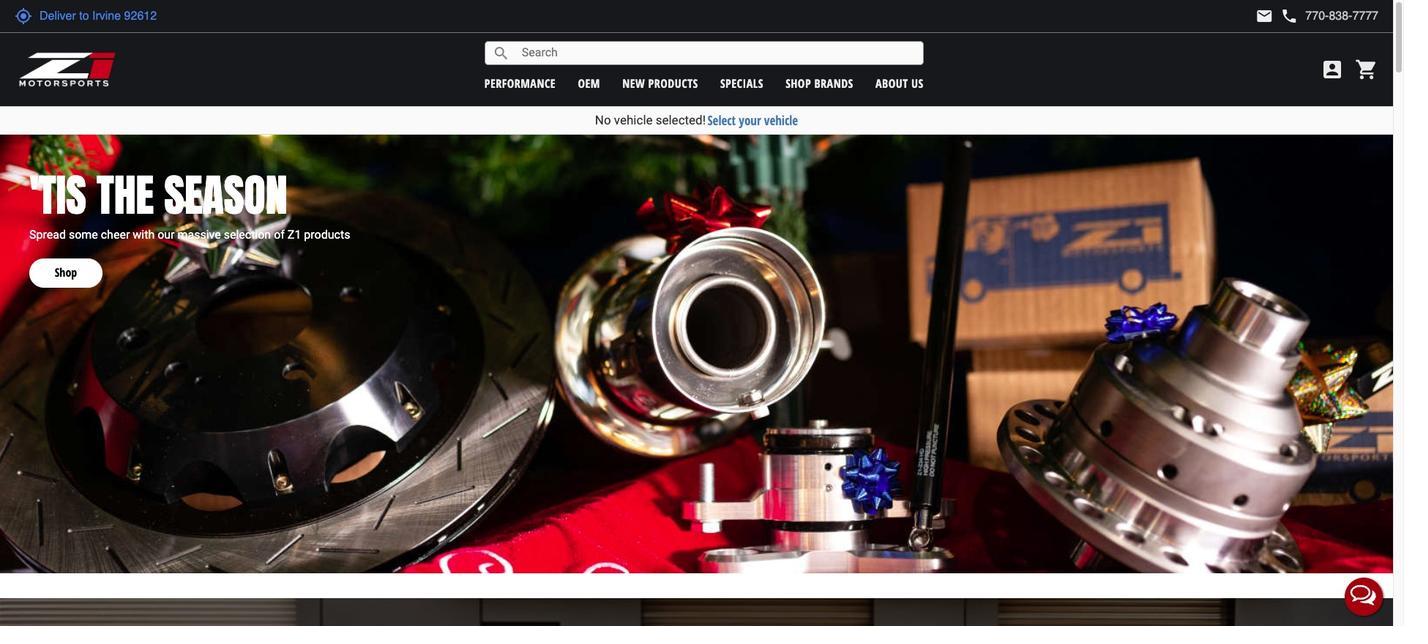 Task type: vqa. For each thing, say whether or not it's contained in the screenshot.
our
yes



Task type: locate. For each thing, give the bounding box(es) containing it.
1 vertical spatial shop
[[55, 265, 77, 281]]

0 horizontal spatial vehicle
[[614, 113, 653, 127]]

1 horizontal spatial shop
[[786, 75, 812, 91]]

'tis the season spread some cheer with our massive selection of z1 products image
[[0, 135, 1394, 573]]

spread
[[29, 228, 66, 242]]

phone
[[1281, 7, 1299, 25]]

the
[[97, 162, 154, 229]]

mail link
[[1257, 7, 1274, 25]]

0 horizontal spatial products
[[304, 228, 350, 242]]

account_box
[[1321, 58, 1345, 81]]

shop brands link
[[786, 75, 854, 91]]

season
[[164, 162, 288, 229]]

shop
[[786, 75, 812, 91], [55, 265, 77, 281]]

products
[[649, 75, 699, 91], [304, 228, 350, 242]]

new products link
[[623, 75, 699, 91]]

1 horizontal spatial vehicle
[[765, 112, 799, 129]]

0 horizontal spatial shop
[[55, 265, 77, 281]]

shop down some
[[55, 265, 77, 281]]

selection
[[224, 228, 271, 242]]

cheer
[[101, 228, 130, 242]]

vehicle
[[765, 112, 799, 129], [614, 113, 653, 127]]

0 vertical spatial shop
[[786, 75, 812, 91]]

shop link
[[29, 244, 103, 288]]

selected!
[[656, 113, 706, 127]]

vehicle right no
[[614, 113, 653, 127]]

1 vertical spatial products
[[304, 228, 350, 242]]

oem
[[578, 75, 601, 91]]

products right z1
[[304, 228, 350, 242]]

0 vertical spatial products
[[649, 75, 699, 91]]

about us link
[[876, 75, 924, 91]]

search
[[493, 44, 510, 62]]

vehicle right your
[[765, 112, 799, 129]]

my_location
[[15, 7, 32, 25]]

shop for shop brands
[[786, 75, 812, 91]]

performance
[[485, 75, 556, 91]]

shop left brands
[[786, 75, 812, 91]]

mail
[[1257, 7, 1274, 25]]

products up selected!
[[649, 75, 699, 91]]

win this truck shop now to get automatically entered before it's too late. image
[[0, 598, 1394, 626]]



Task type: describe. For each thing, give the bounding box(es) containing it.
specials link
[[721, 75, 764, 91]]

Search search field
[[510, 42, 924, 64]]

'tis the season spread some cheer with our massive selection of z1 products
[[29, 162, 350, 242]]

new products
[[623, 75, 699, 91]]

no
[[595, 113, 611, 127]]

no vehicle selected! select your vehicle
[[595, 112, 799, 129]]

shop for shop
[[55, 265, 77, 281]]

about
[[876, 75, 909, 91]]

us
[[912, 75, 924, 91]]

products inside 'tis the season spread some cheer with our massive selection of z1 products
[[304, 228, 350, 242]]

specials
[[721, 75, 764, 91]]

z1 motorsports logo image
[[18, 51, 117, 88]]

your
[[739, 112, 762, 129]]

some
[[69, 228, 98, 242]]

1 horizontal spatial products
[[649, 75, 699, 91]]

performance link
[[485, 75, 556, 91]]

select
[[708, 112, 736, 129]]

select your vehicle link
[[708, 112, 799, 129]]

account_box link
[[1318, 58, 1349, 81]]

shopping_cart link
[[1352, 58, 1379, 81]]

phone link
[[1281, 7, 1379, 25]]

our
[[158, 228, 175, 242]]

massive
[[178, 228, 221, 242]]

with
[[133, 228, 155, 242]]

about us
[[876, 75, 924, 91]]

new
[[623, 75, 645, 91]]

vehicle inside no vehicle selected! select your vehicle
[[614, 113, 653, 127]]

oem link
[[578, 75, 601, 91]]

shop brands
[[786, 75, 854, 91]]

brands
[[815, 75, 854, 91]]

z1
[[288, 228, 301, 242]]

shopping_cart
[[1356, 58, 1379, 81]]

of
[[274, 228, 285, 242]]

mail phone
[[1257, 7, 1299, 25]]

'tis
[[29, 162, 86, 229]]



